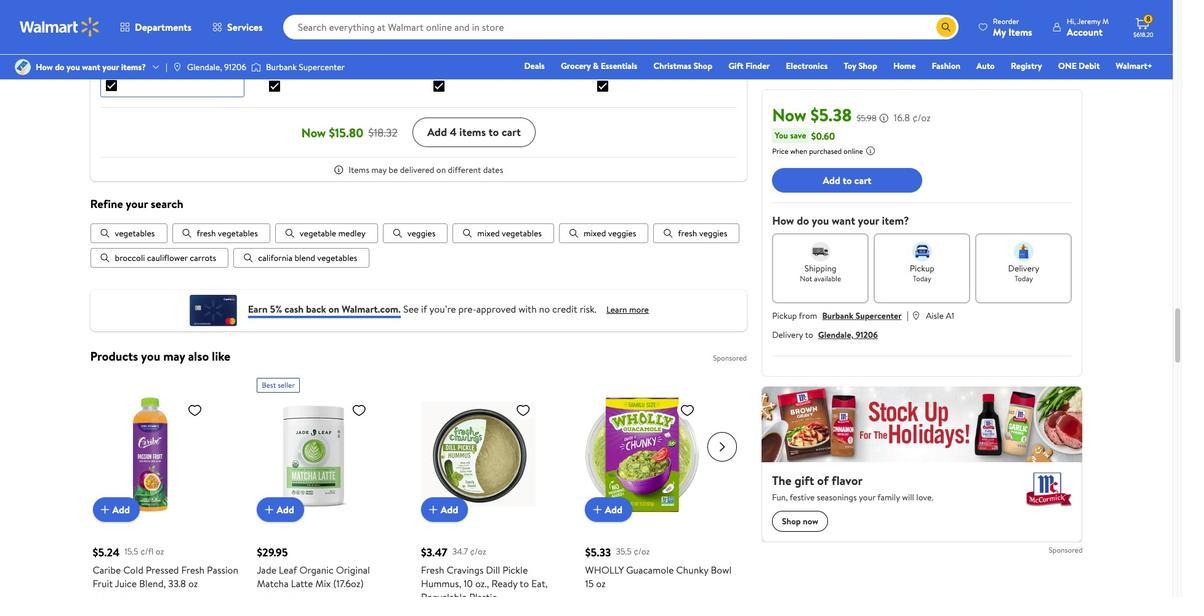 Task type: locate. For each thing, give the bounding box(es) containing it.
california blend vegetables list item
[[233, 248, 370, 268]]

juice
[[115, 577, 137, 590]]

$5.38 up the $0.60
[[811, 103, 852, 127]]

$5.98
[[857, 112, 877, 124]]

1 vertical spatial want
[[832, 213, 855, 228]]

0 vertical spatial $5.38
[[128, 6, 151, 20]]

walmart+
[[1116, 60, 1153, 72]]

vegetable up 137
[[131, 20, 174, 33]]

1 horizontal spatial marketside
[[598, 19, 645, 33]]

2 add button from the left
[[257, 497, 304, 522]]

$5.38 inside now $5.38 fresh vegetable medley blend, 32 oz
[[128, 6, 151, 20]]

fresh inside list item
[[197, 227, 216, 239]]

0 horizontal spatial today
[[913, 273, 932, 284]]

1 horizontal spatial medley
[[269, 33, 300, 46]]

add left 4
[[427, 124, 447, 140]]

now up items?
[[106, 6, 125, 20]]

services button
[[202, 12, 273, 42]]

add to cart image up the $5.33
[[590, 502, 605, 517]]

add to cart image up $29.95
[[262, 502, 277, 517]]

supercenter down 12
[[299, 61, 345, 73]]

1 horizontal spatial  image
[[172, 62, 182, 72]]

my
[[993, 25, 1006, 38]]

fresh up items?
[[106, 20, 129, 33]]

burbank supercenter button
[[822, 310, 902, 322]]

glendale, down services dropdown button
[[187, 61, 222, 73]]

0 horizontal spatial supercenter
[[299, 61, 345, 73]]

0 vertical spatial sponsored
[[713, 353, 747, 363]]

shop right toy
[[858, 60, 877, 72]]

california blend vegetables button
[[233, 248, 370, 268]]

how do you want your item?
[[772, 213, 909, 228]]

2 add to cart image from the left
[[590, 502, 605, 517]]

oz right the 15
[[596, 577, 606, 590]]

¢/oz
[[912, 111, 931, 124], [470, 546, 486, 558], [634, 546, 650, 558]]

you up intent image for shipping
[[812, 213, 829, 228]]

1 horizontal spatial want
[[832, 213, 855, 228]]

to left eat,
[[520, 577, 529, 590]]

$5.38 up departments
[[128, 6, 151, 20]]

account
[[1067, 25, 1103, 38]]

32 down bob
[[433, 46, 444, 60]]

jade leaf organic original matcha latte mix (17.6oz) image
[[257, 398, 371, 512]]

1 marketside from the left
[[269, 19, 316, 33]]

 image down walmart image
[[15, 59, 31, 75]]

bowl
[[711, 563, 732, 577]]

0 vertical spatial delivery
[[1008, 262, 1040, 275]]

add button for $5.24
[[93, 497, 140, 522]]

(17.6oz)
[[333, 577, 364, 590]]

glendale, down the pickup from burbank supercenter |
[[818, 329, 854, 341]]

0 horizontal spatial mixed
[[477, 227, 500, 239]]

2 fresh from the left
[[678, 227, 697, 239]]

1 horizontal spatial ¢/oz
[[634, 546, 650, 558]]

¢/oz right 34.7
[[470, 546, 486, 558]]

pickup inside the pickup from burbank supercenter |
[[772, 310, 797, 322]]

91206
[[224, 61, 246, 73], [856, 329, 878, 341]]

do up shipping
[[797, 213, 809, 228]]

blend,
[[210, 20, 237, 33], [303, 33, 329, 46], [139, 577, 166, 590]]

1 vertical spatial may
[[163, 348, 185, 364]]

$5.38 for now $5.38
[[811, 103, 852, 127]]

Search search field
[[283, 15, 959, 39]]

0 horizontal spatial vegetable
[[131, 20, 174, 33]]

2 shop from the left
[[858, 60, 877, 72]]

0 vertical spatial may
[[371, 164, 387, 176]]

aisle a1
[[926, 310, 954, 322]]

add button up $29.95
[[257, 497, 304, 522]]

ready
[[491, 577, 518, 590]]

1 fresh from the left
[[197, 227, 216, 239]]

add for fresh cravings dill pickle hummus, 10 oz., ready to eat, recyclable plastic image
[[441, 503, 458, 516]]

add button up the $5.33
[[585, 497, 632, 522]]

now $15.80 $18.32
[[301, 124, 398, 141]]

0 vertical spatial 91206
[[224, 61, 246, 73]]

vegetable inside now $2.57 $2.88 marketside fresh vegetable medley blend, 12 oz
[[344, 19, 387, 33]]

blend, inside now $5.38 fresh vegetable medley blend, 32 oz
[[210, 20, 237, 33]]

earn
[[248, 302, 268, 316]]

today down intent image for delivery
[[1015, 273, 1033, 284]]

add to cart image for $5.24
[[98, 502, 112, 517]]

1 vertical spatial items
[[349, 164, 369, 176]]

1 horizontal spatial fresh
[[678, 227, 697, 239]]

original right the mix
[[336, 563, 370, 577]]

fresh inside $5.24 15.5 ¢/fl oz caribe cold pressed fresh passion fruit juice blend, 33.8 oz
[[181, 563, 205, 577]]

learn more
[[606, 304, 649, 316]]

now $5.38
[[772, 103, 852, 127]]

fresh inside list item
[[678, 227, 697, 239]]

$5.38
[[128, 6, 151, 20], [811, 103, 852, 127]]

original inside now $3.87 $5.48 bob evans gluten-free original mashed potatoes family size, 32 oz  tray (refrigerated)
[[533, 19, 567, 33]]

0 horizontal spatial 32
[[106, 33, 116, 47]]

0 horizontal spatial on
[[329, 302, 339, 316]]

0 horizontal spatial ¢/oz
[[470, 546, 486, 558]]

blend, up glendale, 91206 at left top
[[210, 20, 237, 33]]

delivery down intent image for delivery
[[1008, 262, 1040, 275]]

2 mixed from the left
[[584, 227, 606, 239]]

1 horizontal spatial you
[[141, 348, 160, 364]]

0 horizontal spatial veggies
[[407, 227, 436, 239]]

now inside now $3.87 $5.48 bob evans gluten-free original mashed potatoes family size, 32 oz  tray (refrigerated)
[[433, 6, 453, 19]]

blend, left 33.8
[[139, 577, 166, 590]]

to right items
[[489, 124, 499, 140]]

2 horizontal spatial blend,
[[303, 33, 329, 46]]

0 vertical spatial want
[[82, 61, 100, 73]]

now inside now $5.38 fresh vegetable medley blend, 32 oz
[[106, 6, 125, 20]]

oz left bag,
[[619, 33, 629, 46]]

1 vertical spatial delivery
[[772, 329, 803, 341]]

medley up glendale, 91206 at left top
[[176, 20, 208, 33]]

1 horizontal spatial $5.38
[[811, 103, 852, 127]]

do for how do you want your items?
[[55, 61, 64, 73]]

0 horizontal spatial blend,
[[139, 577, 166, 590]]

$5.38 for now $5.38 fresh vegetable medley blend, 32 oz
[[128, 6, 151, 20]]

91206 down burbank supercenter button
[[856, 329, 878, 341]]

2 today from the left
[[1015, 273, 1033, 284]]

91206 down services dropdown button
[[224, 61, 246, 73]]

dates
[[483, 164, 503, 176]]

how for how do you want your item?
[[772, 213, 794, 228]]

$3.87
[[455, 6, 478, 19]]

10
[[464, 577, 473, 590]]

mixed veggies list item
[[559, 223, 649, 243]]

1 vertical spatial cart
[[854, 174, 872, 187]]

0 horizontal spatial fresh
[[197, 227, 216, 239]]

walmart image
[[20, 17, 100, 37]]

1 vertical spatial glendale,
[[818, 329, 854, 341]]

on left the different
[[436, 164, 446, 176]]

1 horizontal spatial original
[[533, 19, 567, 33]]

on
[[436, 164, 446, 176], [329, 302, 339, 316]]

0 horizontal spatial marketside
[[269, 19, 316, 33]]

1 today from the left
[[913, 273, 932, 284]]

0 horizontal spatial 91206
[[224, 61, 246, 73]]

items left be
[[349, 164, 369, 176]]

oz right 12
[[342, 33, 352, 46]]

1 horizontal spatial vegetable
[[344, 19, 387, 33]]

 image right glendale, 91206 at left top
[[251, 61, 261, 73]]

you right products
[[141, 348, 160, 364]]

0 vertical spatial items
[[1008, 25, 1032, 38]]

glendale, 91206 button
[[818, 329, 878, 341]]

today inside pickup today
[[913, 273, 932, 284]]

product group
[[93, 373, 240, 597], [257, 373, 404, 597], [421, 373, 568, 597], [585, 373, 732, 597]]

 image for glendale, 91206
[[172, 62, 182, 72]]

1 horizontal spatial sponsored
[[1049, 545, 1083, 555]]

¢/oz right 16.8 at the right of the page
[[912, 111, 931, 124]]

0 horizontal spatial medley
[[176, 20, 208, 33]]

to inside "button"
[[843, 174, 852, 187]]

$3.47
[[421, 545, 447, 560]]

now left $15.80
[[301, 124, 326, 141]]

to down from
[[805, 329, 813, 341]]

to down the online
[[843, 174, 852, 187]]

1 vertical spatial pickup
[[772, 310, 797, 322]]

cart down legal information image
[[854, 174, 872, 187]]

may left also
[[163, 348, 185, 364]]

blend, up 156
[[303, 33, 329, 46]]

fresh left passion
[[181, 563, 205, 577]]

you down walmart image
[[67, 61, 80, 73]]

may left be
[[371, 164, 387, 176]]

cart inside button
[[502, 124, 521, 140]]

4
[[450, 124, 457, 140]]

broccoli cauliflower carrots list item
[[90, 248, 229, 268]]

plastic
[[469, 590, 497, 597]]

burbank left 156
[[266, 61, 297, 73]]

your for how do you want your items?
[[102, 61, 119, 73]]

2 product group from the left
[[257, 373, 404, 597]]

137
[[145, 52, 155, 62]]

fresh cravings dill pickle hummus, 10 oz., ready to eat, recyclable plastic image
[[421, 398, 536, 512]]

2 horizontal spatial veggies
[[699, 227, 727, 239]]

vegetables inside button
[[317, 252, 357, 264]]

1 vertical spatial your
[[126, 196, 148, 212]]

now for now $5.38 fresh vegetable medley blend, 32 oz
[[106, 6, 125, 20]]

16.8
[[894, 111, 910, 124]]

today down intent image for pickup
[[913, 273, 932, 284]]

1 add to cart image from the left
[[262, 502, 277, 517]]

shop
[[694, 60, 712, 72], [858, 60, 877, 72]]

$29.95 jade leaf organic original matcha latte mix (17.6oz)
[[257, 545, 370, 590]]

0 horizontal spatial pickup
[[772, 310, 797, 322]]

add up $29.95
[[277, 503, 294, 516]]

oz left tray
[[446, 46, 456, 60]]

1 add to cart image from the left
[[98, 502, 112, 517]]

pickup left from
[[772, 310, 797, 322]]

now $2.57 $2.88 marketside fresh vegetable medley blend, 12 oz
[[269, 6, 387, 46]]

add button for $5.33
[[585, 497, 632, 522]]

veggies list item
[[383, 223, 448, 243]]

on for delivered
[[436, 164, 446, 176]]

product group containing $5.24
[[93, 373, 240, 597]]

pickup down intent image for pickup
[[910, 262, 935, 275]]

items
[[1008, 25, 1032, 38], [349, 164, 369, 176]]

0 horizontal spatial how
[[36, 61, 53, 73]]

34.7
[[452, 546, 468, 558]]

best seller
[[262, 380, 295, 390]]

 image
[[15, 59, 31, 75], [251, 61, 261, 73], [172, 62, 182, 72]]

supercenter up glendale, 91206 button
[[856, 310, 902, 322]]

veggies for mixed veggies
[[608, 227, 636, 239]]

registry link
[[1005, 59, 1048, 73]]

your left item?
[[858, 213, 879, 228]]

veggies inside "button"
[[608, 227, 636, 239]]

0 horizontal spatial  image
[[15, 59, 31, 75]]

0 horizontal spatial original
[[336, 563, 370, 577]]

leaf
[[279, 563, 297, 577]]

1 horizontal spatial pickup
[[910, 262, 935, 275]]

1 horizontal spatial add to cart image
[[590, 502, 605, 517]]

2 horizontal spatial your
[[858, 213, 879, 228]]

to inside button
[[489, 124, 499, 140]]

1 vertical spatial burbank
[[822, 310, 854, 322]]

1 vertical spatial do
[[797, 213, 809, 228]]

add to cart button
[[772, 168, 922, 193]]

¢/oz right 35.5
[[634, 546, 650, 558]]

$618.20
[[1134, 30, 1154, 39]]

1 veggies from the left
[[407, 227, 436, 239]]

your left items?
[[102, 61, 119, 73]]

your left search
[[126, 196, 148, 212]]

passion
[[207, 563, 238, 577]]

add to cart image
[[262, 502, 277, 517], [426, 502, 441, 517]]

grocery & essentials link
[[555, 59, 643, 73]]

fresh right bag,
[[652, 33, 675, 46]]

32 inside now $5.38 fresh vegetable medley blend, 32 oz
[[106, 33, 116, 47]]

1 product group from the left
[[93, 373, 240, 597]]

0 horizontal spatial add to cart image
[[98, 502, 112, 517]]

0 horizontal spatial do
[[55, 61, 64, 73]]

add 4 items to cart
[[427, 124, 521, 140]]

0 vertical spatial original
[[533, 19, 567, 33]]

0 horizontal spatial your
[[102, 61, 119, 73]]

0 vertical spatial your
[[102, 61, 119, 73]]

vegetables button
[[90, 223, 167, 243]]

2 horizontal spatial you
[[812, 213, 829, 228]]

seller
[[278, 380, 295, 390]]

1 horizontal spatial on
[[436, 164, 446, 176]]

reorder
[[993, 16, 1019, 26]]

1 horizontal spatial shop
[[858, 60, 877, 72]]

1 vertical spatial original
[[336, 563, 370, 577]]

want
[[82, 61, 100, 73], [832, 213, 855, 228]]

1 vertical spatial sponsored
[[1049, 545, 1083, 555]]

add down purchased
[[823, 174, 840, 187]]

oz inside $3.98 marketside caesar salad kit, 11.55 oz bag, fresh
[[619, 33, 629, 46]]

1 horizontal spatial burbank
[[822, 310, 854, 322]]

hi,
[[1067, 16, 1076, 26]]

medley inside now $5.38 fresh vegetable medley blend, 32 oz
[[176, 20, 208, 33]]

None checkbox
[[106, 80, 117, 91], [269, 81, 280, 92], [433, 81, 444, 92], [598, 81, 609, 92], [106, 80, 117, 91], [269, 81, 280, 92], [433, 81, 444, 92], [598, 81, 609, 92]]

blend, inside $5.24 15.5 ¢/fl oz caribe cold pressed fresh passion fruit juice blend, 33.8 oz
[[139, 577, 166, 590]]

want left items?
[[82, 61, 100, 73]]

3 add button from the left
[[421, 497, 468, 522]]

may
[[371, 164, 387, 176], [163, 348, 185, 364]]

2 horizontal spatial ¢/oz
[[912, 111, 931, 124]]

pickup today
[[910, 262, 935, 284]]

mixed inside 'button'
[[477, 227, 500, 239]]

0 horizontal spatial cart
[[502, 124, 521, 140]]

shop for toy shop
[[858, 60, 877, 72]]

now left the $3.87
[[433, 6, 453, 19]]

to inside $3.47 34.7 ¢/oz fresh cravings dill pickle hummus, 10 oz., ready to eat, recyclable plastic
[[520, 577, 529, 590]]

0 vertical spatial cart
[[502, 124, 521, 140]]

now left $2.57
[[269, 6, 289, 19]]

add for wholly guacamole chunky bowl 15 oz image
[[605, 503, 623, 516]]

list
[[90, 223, 747, 268]]

oz up items?
[[119, 33, 128, 47]]

¢/oz inside $3.47 34.7 ¢/oz fresh cravings dill pickle hummus, 10 oz., ready to eat, recyclable plastic
[[470, 546, 486, 558]]

save
[[790, 129, 806, 142]]

1 horizontal spatial 32
[[433, 46, 444, 60]]

$18.32
[[368, 125, 398, 140]]

now inside now $2.57 $2.88 marketside fresh vegetable medley blend, 12 oz
[[269, 6, 289, 19]]

burbank
[[266, 61, 297, 73], [822, 310, 854, 322]]

price
[[772, 146, 789, 156]]

32 up how do you want your items?
[[106, 33, 116, 47]]

0 horizontal spatial shop
[[694, 60, 712, 72]]

0 vertical spatial burbank
[[266, 61, 297, 73]]

3 product group from the left
[[421, 373, 568, 597]]

add button up $3.47
[[421, 497, 468, 522]]

how do you want your items?
[[36, 61, 146, 73]]

medley down $2.57
[[269, 33, 300, 46]]

1 horizontal spatial how
[[772, 213, 794, 228]]

fresh veggies list item
[[653, 223, 740, 243]]

add button for $3.47
[[421, 497, 468, 522]]

0 vertical spatial do
[[55, 61, 64, 73]]

vegetable inside now $5.38 fresh vegetable medley blend, 32 oz
[[131, 20, 174, 33]]

2 horizontal spatial  image
[[251, 61, 261, 73]]

items inside reorder my items
[[1008, 25, 1032, 38]]

veggies
[[407, 227, 436, 239], [608, 227, 636, 239], [699, 227, 727, 239]]

¢/oz inside $5.33 35.5 ¢/oz wholly guacamole chunky bowl 15 oz
[[634, 546, 650, 558]]

tray
[[458, 46, 475, 60]]

32 inside now $3.87 $5.48 bob evans gluten-free original mashed potatoes family size, 32 oz  tray (refrigerated)
[[433, 46, 444, 60]]

aisle
[[926, 310, 944, 322]]

4 product group from the left
[[585, 373, 732, 597]]

0 horizontal spatial want
[[82, 61, 100, 73]]

fresh vegetables
[[197, 227, 258, 239]]

earn 5% cash back on walmart.com. see if you're pre-approved with no credit risk.
[[248, 302, 597, 316]]

intent image for delivery image
[[1014, 242, 1034, 262]]

1 vertical spatial how
[[772, 213, 794, 228]]

broccoli
[[115, 252, 145, 264]]

1 vertical spatial |
[[907, 308, 909, 322]]

original right free
[[533, 19, 567, 33]]

today inside delivery today
[[1015, 273, 1033, 284]]

you for how do you want your item?
[[812, 213, 829, 228]]

product group containing $29.95
[[257, 373, 404, 597]]

 image right 137
[[172, 62, 182, 72]]

2 vertical spatial your
[[858, 213, 879, 228]]

 image for burbank supercenter
[[251, 61, 261, 73]]

add up 15.5 on the left of page
[[112, 503, 130, 516]]

fresh for fresh vegetables
[[197, 227, 216, 239]]

add up 35.5
[[605, 503, 623, 516]]

now up the you
[[772, 103, 807, 127]]

one
[[1058, 60, 1077, 72]]

want down add to cart "button"
[[832, 213, 855, 228]]

vegetables
[[115, 227, 155, 239], [218, 227, 258, 239], [502, 227, 542, 239], [317, 252, 357, 264]]

do down walmart image
[[55, 61, 64, 73]]

glendale,
[[187, 61, 222, 73], [818, 329, 854, 341]]

1 add button from the left
[[93, 497, 140, 522]]

$3.98
[[598, 6, 621, 19]]

0 horizontal spatial may
[[163, 348, 185, 364]]

0 vertical spatial you
[[67, 61, 80, 73]]

0 horizontal spatial glendale,
[[187, 61, 222, 73]]

christmas shop
[[653, 60, 712, 72]]

vegetable
[[344, 19, 387, 33], [131, 20, 174, 33]]

1 horizontal spatial items
[[1008, 25, 1032, 38]]

2 add to cart image from the left
[[426, 502, 441, 517]]

3 veggies from the left
[[699, 227, 727, 239]]

4 add button from the left
[[585, 497, 632, 522]]

fresh down $2.88
[[319, 19, 342, 33]]

1 horizontal spatial delivery
[[1008, 262, 1040, 275]]

1 horizontal spatial veggies
[[608, 227, 636, 239]]

medley
[[338, 227, 366, 239]]

2 veggies from the left
[[608, 227, 636, 239]]

0 vertical spatial how
[[36, 61, 53, 73]]

0 vertical spatial pickup
[[910, 262, 935, 275]]

add to favorites list, wholly guacamole chunky bowl 15 oz image
[[680, 403, 695, 418]]

do for how do you want your item?
[[797, 213, 809, 228]]

blend, inside now $2.57 $2.88 marketside fresh vegetable medley blend, 12 oz
[[303, 33, 329, 46]]

capitalone image
[[188, 295, 238, 326]]

1 horizontal spatial your
[[126, 196, 148, 212]]

today for delivery
[[1015, 273, 1033, 284]]

0 horizontal spatial |
[[166, 61, 167, 73]]

add to cart image up $3.47
[[426, 502, 441, 517]]

1 shop from the left
[[694, 60, 712, 72]]

add to cart
[[823, 174, 872, 187]]

toy shop link
[[838, 59, 883, 73]]

how for how do you want your items?
[[36, 61, 53, 73]]

add up 34.7
[[441, 503, 458, 516]]

$5.33 35.5 ¢/oz wholly guacamole chunky bowl 15 oz
[[585, 545, 732, 590]]

veggies inside button
[[699, 227, 727, 239]]

your for how do you want your item?
[[858, 213, 879, 228]]

15
[[585, 577, 594, 590]]

toy shop
[[844, 60, 877, 72]]

0 horizontal spatial you
[[67, 61, 80, 73]]

delivery for today
[[1008, 262, 1040, 275]]

best
[[262, 380, 276, 390]]

1 vertical spatial on
[[329, 302, 339, 316]]

1 horizontal spatial 91206
[[856, 329, 878, 341]]

1 horizontal spatial today
[[1015, 273, 1033, 284]]

one debit link
[[1053, 59, 1105, 73]]

price when purchased online
[[772, 146, 863, 156]]

fashion
[[932, 60, 961, 72]]

0 horizontal spatial $5.38
[[128, 6, 151, 20]]

burbank up glendale, 91206 button
[[822, 310, 854, 322]]

shop right christmas
[[694, 60, 712, 72]]

1 vertical spatial $5.38
[[811, 103, 852, 127]]

add button up $5.24
[[93, 497, 140, 522]]

2 marketside from the left
[[598, 19, 645, 33]]

cart right items
[[502, 124, 521, 140]]

vegetable right 12
[[344, 19, 387, 33]]

reorder my items
[[993, 16, 1032, 38]]

mixed inside "button"
[[584, 227, 606, 239]]

1 horizontal spatial add to cart image
[[426, 502, 441, 517]]

add to cart image
[[98, 502, 112, 517], [590, 502, 605, 517]]

want for item?
[[832, 213, 855, 228]]

items right my
[[1008, 25, 1032, 38]]

jade
[[257, 563, 276, 577]]

fresh veggies button
[[653, 223, 740, 243]]

blend
[[295, 252, 315, 264]]

| right 137
[[166, 61, 167, 73]]

| left aisle
[[907, 308, 909, 322]]

delivery down from
[[772, 329, 803, 341]]

1 horizontal spatial mixed
[[584, 227, 606, 239]]

8 $618.20
[[1134, 14, 1154, 39]]

delivered
[[400, 164, 434, 176]]

add to favorites list, fresh cravings dill pickle hummus, 10 oz., ready to eat, recyclable plastic image
[[516, 403, 531, 418]]

0 vertical spatial glendale,
[[187, 61, 222, 73]]

0 horizontal spatial items
[[349, 164, 369, 176]]

on right back at the left of the page
[[329, 302, 339, 316]]

now for now $3.87 $5.48 bob evans gluten-free original mashed potatoes family size, 32 oz  tray (refrigerated)
[[433, 6, 453, 19]]

fresh down $3.47
[[421, 563, 444, 577]]

pickup from burbank supercenter |
[[772, 308, 909, 322]]

1 mixed from the left
[[477, 227, 500, 239]]

add to cart image up $5.24
[[98, 502, 112, 517]]



Task type: describe. For each thing, give the bounding box(es) containing it.
$15.80
[[329, 124, 363, 141]]

caribe cold pressed fresh passion fruit juice blend, 33.8 oz image
[[93, 398, 207, 512]]

fresh for fresh veggies
[[678, 227, 697, 239]]

8
[[1146, 14, 1151, 24]]

delivery today
[[1008, 262, 1040, 284]]

registry
[[1011, 60, 1042, 72]]

broccoli cauliflower carrots
[[115, 252, 216, 264]]

shipping not available
[[800, 262, 841, 284]]

add to favorites list, jade leaf organic original matcha latte mix (17.6oz) image
[[352, 403, 366, 418]]

12
[[332, 33, 340, 46]]

¢/oz for $3.47
[[470, 546, 486, 558]]

deals
[[524, 60, 545, 72]]

cash
[[285, 302, 304, 316]]

finder
[[746, 60, 770, 72]]

approved
[[476, 302, 516, 316]]

be
[[389, 164, 398, 176]]

one debit
[[1058, 60, 1100, 72]]

more
[[629, 304, 649, 316]]

broccoli cauliflower carrots button
[[90, 248, 229, 268]]

now for now $5.38
[[772, 103, 807, 127]]

oz inside now $2.57 $2.88 marketside fresh vegetable medley blend, 12 oz
[[342, 33, 352, 46]]

home link
[[888, 59, 922, 73]]

now for now $15.80 $18.32
[[301, 124, 326, 141]]

shipping
[[805, 262, 837, 275]]

want for items?
[[82, 61, 100, 73]]

size,
[[539, 33, 558, 46]]

grocery & essentials
[[561, 60, 637, 72]]

add inside add to cart "button"
[[823, 174, 840, 187]]

like
[[212, 348, 230, 364]]

$0.60
[[811, 129, 835, 143]]

mixed veggies button
[[559, 223, 649, 243]]

item?
[[882, 213, 909, 228]]

wholly guacamole chunky bowl 15 oz image
[[585, 398, 700, 512]]

1 horizontal spatial may
[[371, 164, 387, 176]]

departments button
[[110, 12, 202, 42]]

product group containing $5.33
[[585, 373, 732, 597]]

departments
[[135, 20, 192, 34]]

mixed veggies
[[584, 227, 636, 239]]

15.5
[[125, 546, 138, 558]]

vegetables inside list item
[[218, 227, 258, 239]]

pressed
[[146, 563, 179, 577]]

vegetable medley
[[300, 227, 366, 239]]

see
[[403, 302, 419, 316]]

latte
[[291, 577, 313, 590]]

vegetables list item
[[90, 223, 167, 243]]

items may be delivered on different dates
[[349, 164, 503, 176]]

add to cart image for fresh cravings dill pickle hummus, 10 oz., ready to eat, recyclable plastic image
[[426, 502, 441, 517]]

hummus,
[[421, 577, 461, 590]]

veggies inside button
[[407, 227, 436, 239]]

next slide for products you may also like list image
[[708, 432, 737, 462]]

pickup for pickup from burbank supercenter |
[[772, 310, 797, 322]]

add for the caribe cold pressed fresh passion fruit juice blend, 33.8 oz image
[[112, 503, 130, 516]]

intent image for pickup image
[[912, 242, 932, 262]]

organic
[[299, 563, 334, 577]]

0 vertical spatial supercenter
[[299, 61, 345, 73]]

also
[[188, 348, 209, 364]]

medley inside now $2.57 $2.88 marketside fresh vegetable medley blend, 12 oz
[[269, 33, 300, 46]]

add to cart image for $5.33
[[590, 502, 605, 517]]

cart inside "button"
[[854, 174, 872, 187]]

you're
[[429, 302, 456, 316]]

bag,
[[631, 33, 649, 46]]

vegetable medley button
[[275, 223, 378, 243]]

¢/oz inside 16.8 ¢/oz you save $0.60
[[912, 111, 931, 124]]

vegetables inside 'button'
[[502, 227, 542, 239]]

marketside inside now $2.57 $2.88 marketside fresh vegetable medley blend, 12 oz
[[269, 19, 316, 33]]

33.8
[[168, 577, 186, 590]]

now $5.38 fresh vegetable medley blend, 32 oz
[[106, 6, 237, 47]]

cold
[[123, 563, 143, 577]]

with
[[519, 302, 537, 316]]

oz.,
[[475, 577, 489, 590]]

m
[[1103, 16, 1109, 26]]

not
[[800, 273, 812, 284]]

learn more about strikethrough prices image
[[879, 113, 889, 123]]

product group containing $3.47
[[421, 373, 568, 597]]

$2.57
[[291, 6, 314, 19]]

burbank inside the pickup from burbank supercenter |
[[822, 310, 854, 322]]

1 horizontal spatial |
[[907, 308, 909, 322]]

mixed vegetables button
[[453, 223, 554, 243]]

0 horizontal spatial burbank
[[266, 61, 297, 73]]

today for pickup
[[913, 273, 932, 284]]

oz inside $5.33 35.5 ¢/oz wholly guacamole chunky bowl 15 oz
[[596, 577, 606, 590]]

add for jade leaf organic original matcha latte mix (17.6oz) image
[[277, 503, 294, 516]]

essentials
[[601, 60, 637, 72]]

 image for how do you want your items?
[[15, 59, 31, 75]]

learn
[[606, 304, 627, 316]]

add to cart image for jade leaf organic original matcha latte mix (17.6oz) image
[[262, 502, 277, 517]]

toy
[[844, 60, 856, 72]]

$5.48
[[481, 7, 498, 18]]

1 vertical spatial 91206
[[856, 329, 878, 341]]

fresh vegetables list item
[[172, 223, 270, 243]]

fresh inside now $5.38 fresh vegetable medley blend, 32 oz
[[106, 20, 129, 33]]

fresh inside $3.98 marketside caesar salad kit, 11.55 oz bag, fresh
[[652, 33, 675, 46]]

deals link
[[519, 59, 550, 73]]

legal information image
[[866, 146, 875, 156]]

0 horizontal spatial sponsored
[[713, 353, 747, 363]]

now for now $2.57 $2.88 marketside fresh vegetable medley blend, 12 oz
[[269, 6, 289, 19]]

vegetable
[[300, 227, 336, 239]]

marketside inside $3.98 marketside caesar salad kit, 11.55 oz bag, fresh
[[598, 19, 645, 33]]

$2.88
[[316, 7, 334, 18]]

bob
[[433, 19, 450, 33]]

vegetable medley list item
[[275, 223, 378, 243]]

oz right 33.8
[[188, 577, 198, 590]]

intent image for shipping image
[[811, 242, 830, 262]]

items?
[[121, 61, 146, 73]]

list containing vegetables
[[90, 223, 747, 268]]

products
[[90, 348, 138, 364]]

0 vertical spatial |
[[166, 61, 167, 73]]

shop for christmas shop
[[694, 60, 712, 72]]

you for how do you want your items?
[[67, 61, 80, 73]]

fashion link
[[926, 59, 966, 73]]

original inside $29.95 jade leaf organic original matcha latte mix (17.6oz)
[[336, 563, 370, 577]]

mashed
[[433, 33, 466, 46]]

home
[[893, 60, 916, 72]]

oz inside now $3.87 $5.48 bob evans gluten-free original mashed potatoes family size, 32 oz  tray (refrigerated)
[[446, 46, 456, 60]]

purchased
[[809, 146, 842, 156]]

veggies for fresh veggies
[[699, 227, 727, 239]]

matcha
[[257, 577, 289, 590]]

supercenter inside the pickup from burbank supercenter |
[[856, 310, 902, 322]]

pickup for pickup today
[[910, 262, 935, 275]]

capital one  earn 5% cash back on walmart.com. see if you're pre-approved with no credit risk. learn more element
[[606, 304, 649, 317]]

debit
[[1079, 60, 1100, 72]]

jeremy
[[1077, 16, 1101, 26]]

$3.47 34.7 ¢/oz fresh cravings dill pickle hummus, 10 oz., ready to eat, recyclable plastic
[[421, 545, 548, 597]]

caesar
[[647, 19, 676, 33]]

mixed for mixed vegetables
[[477, 227, 500, 239]]

mixed for mixed veggies
[[584, 227, 606, 239]]

(refrigerated)
[[477, 46, 538, 60]]

search icon image
[[941, 22, 951, 32]]

fresh inside $3.47 34.7 ¢/oz fresh cravings dill pickle hummus, 10 oz., ready to eat, recyclable plastic
[[421, 563, 444, 577]]

add inside add 4 items to cart button
[[427, 124, 447, 140]]

16.8 ¢/oz you save $0.60
[[775, 111, 931, 143]]

fruit
[[93, 577, 113, 590]]

mixed vegetables list item
[[453, 223, 554, 243]]

salad
[[678, 19, 701, 33]]

¢/oz for $5.33
[[634, 546, 650, 558]]

fresh inside now $2.57 $2.88 marketside fresh vegetable medley blend, 12 oz
[[319, 19, 342, 33]]

delivery for to
[[772, 329, 803, 341]]

christmas shop link
[[648, 59, 718, 73]]

risk.
[[580, 302, 597, 316]]

oz inside now $5.38 fresh vegetable medley blend, 32 oz
[[119, 33, 128, 47]]

wholly
[[585, 563, 624, 577]]

on for back
[[329, 302, 339, 316]]

refine
[[90, 196, 123, 212]]

delivery to glendale, 91206
[[772, 329, 878, 341]]

cravings
[[447, 563, 484, 577]]

1 horizontal spatial glendale,
[[818, 329, 854, 341]]

add to favorites list, caribe cold pressed fresh passion fruit juice blend, 33.8 oz image
[[187, 403, 202, 418]]

Walmart Site-Wide search field
[[283, 15, 959, 39]]

2 vertical spatial you
[[141, 348, 160, 364]]

oz right ¢/fl
[[156, 546, 164, 558]]

pre-
[[458, 302, 476, 316]]

5%
[[270, 302, 282, 316]]



Task type: vqa. For each thing, say whether or not it's contained in the screenshot.
Home deals are served's the Shop
no



